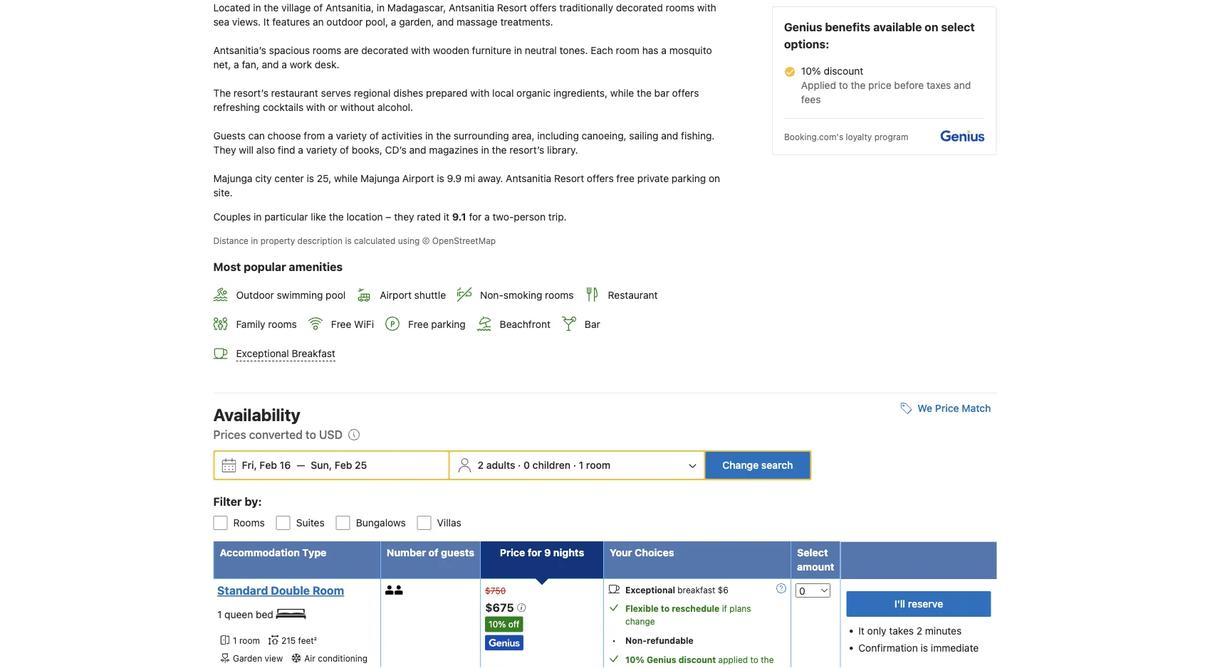 Task type: vqa. For each thing, say whether or not it's contained in the screenshot.
19
no



Task type: locate. For each thing, give the bounding box(es) containing it.
on down fishing.
[[709, 173, 720, 185]]

with down garden,
[[411, 45, 430, 56]]

wooden
[[433, 45, 469, 56]]

1 horizontal spatial free
[[408, 319, 428, 330]]

10% down non-refundable
[[625, 655, 644, 665]]

1 vertical spatial decorated
[[361, 45, 408, 56]]

room up garden
[[239, 636, 260, 646]]

a right find
[[298, 144, 303, 156]]

1 horizontal spatial parking
[[672, 173, 706, 185]]

10% for 10% genius discount
[[625, 655, 644, 665]]

1 horizontal spatial price
[[868, 80, 891, 91]]

1 horizontal spatial on
[[925, 20, 938, 34]]

0 horizontal spatial 2
[[478, 460, 484, 472]]

0 horizontal spatial 10%
[[489, 620, 506, 630]]

0 vertical spatial 10%
[[801, 65, 821, 77]]

room left has
[[616, 45, 640, 56]]

by:
[[245, 496, 262, 509]]

exceptional up the flexible
[[625, 586, 675, 596]]

select
[[941, 20, 975, 34]]

change search
[[722, 460, 793, 472]]

we price match button
[[895, 396, 997, 422]]

$6
[[718, 586, 729, 596]]

decorated up has
[[616, 2, 663, 14]]

rooms right smoking
[[545, 289, 574, 301]]

1 horizontal spatial before
[[894, 80, 924, 91]]

1 horizontal spatial it
[[858, 626, 865, 638]]

1 for 1 room
[[233, 636, 237, 646]]

price left '9'
[[500, 548, 525, 559]]

10% discount applied to the price before taxes and fees
[[801, 65, 971, 106]]

discount inside 10% discount applied to the price before taxes and fees
[[824, 65, 863, 77]]

and down select at the top
[[954, 80, 971, 91]]

1 vertical spatial taxes
[[677, 668, 698, 669]]

1 right children
[[579, 460, 584, 472]]

site.
[[213, 187, 233, 199]]

offers up treatments. at top
[[530, 2, 557, 14]]

ingredients,
[[553, 87, 608, 99]]

before down 10% genius discount
[[648, 668, 674, 669]]

0 vertical spatial price
[[868, 80, 891, 91]]

a left two-
[[484, 211, 490, 223]]

variety up books,
[[336, 130, 367, 142]]

0 horizontal spatial feb
[[260, 460, 277, 472]]

on inside located in the village of antsanitia, in madagascar, antsanitia resort offers traditionally decorated rooms with sea views. it features an outdoor pool, a garden, and massage treatments. antsanitia's spacious rooms are decorated with wooden furniture in neutral tones. each room has a mosquito net, a fan, and a work desk. the resort's restaurant serves regional dishes prepared with local organic ingredients, while the bar offers refreshing cocktails with or without alcohol. guests can choose from a variety of activities in the surrounding area, including canoeing, sailing and fishing. they will also find a variety of books, cd's and magazines in the resort's library. majunga city center is 25, while majunga airport is 9.9 mi away. antsanitia resort offers free private parking on site.
[[709, 173, 720, 185]]

1
[[579, 460, 584, 472], [217, 609, 222, 621], [233, 636, 237, 646]]

taxes inside 10% discount applied to the price before taxes and fees
[[927, 80, 951, 91]]

1 vertical spatial before
[[648, 668, 674, 669]]

calculated
[[354, 236, 396, 246]]

standard double room link
[[217, 584, 372, 598]]

two-
[[493, 211, 514, 223]]

located
[[213, 2, 250, 14]]

majunga up site.
[[213, 173, 252, 185]]

most popular amenities
[[213, 260, 343, 274]]

price down genius benefits available on select options:
[[868, 80, 891, 91]]

to right applied
[[839, 80, 848, 91]]

discount down refundable
[[679, 655, 716, 665]]

restaurant
[[271, 87, 318, 99]]

offers right bar
[[672, 87, 699, 99]]

feb left 25
[[335, 460, 352, 472]]

2 · from the left
[[573, 460, 576, 472]]

non- down change
[[625, 636, 647, 646]]

garden view
[[233, 654, 283, 664]]

number
[[387, 548, 426, 559]]

it inside it only takes 2 minutes confirmation is immediate
[[858, 626, 865, 638]]

1 vertical spatial 1
[[217, 609, 222, 621]]

taxes down select at the top
[[927, 80, 951, 91]]

parking down shuttle
[[431, 319, 466, 330]]

parking right private
[[672, 173, 706, 185]]

is down minutes
[[921, 643, 928, 655]]

1 vertical spatial discount
[[679, 655, 716, 665]]

group
[[202, 505, 997, 531]]

magazines
[[429, 144, 478, 156]]

1 vertical spatial parking
[[431, 319, 466, 330]]

–
[[386, 211, 391, 223]]

exceptional down family rooms
[[236, 348, 289, 360]]

2 adults · 0 children · 1 room
[[478, 460, 610, 472]]

antsanitia right away.
[[506, 173, 551, 185]]

guests
[[441, 548, 474, 559]]

the right applied
[[851, 80, 866, 91]]

1 left queen
[[217, 609, 222, 621]]

0 horizontal spatial while
[[334, 173, 358, 185]]

1 horizontal spatial exceptional
[[625, 586, 675, 596]]

benefits
[[825, 20, 871, 34]]

2 vertical spatial 10%
[[625, 655, 644, 665]]

0 vertical spatial non-
[[480, 289, 503, 301]]

1 horizontal spatial taxes
[[927, 80, 951, 91]]

surrounding
[[454, 130, 509, 142]]

2 left adults
[[478, 460, 484, 472]]

0 horizontal spatial non-
[[480, 289, 503, 301]]

0 horizontal spatial ·
[[518, 460, 521, 472]]

free left wifi
[[331, 319, 351, 330]]

0 horizontal spatial genius
[[647, 655, 676, 665]]

the right the applied
[[761, 655, 774, 665]]

1 vertical spatial price
[[500, 548, 525, 559]]

fri, feb 16 — sun, feb 25
[[242, 460, 367, 472]]

i'll reserve
[[894, 599, 943, 611]]

confirmation
[[858, 643, 918, 655]]

parking inside located in the village of antsanitia, in madagascar, antsanitia resort offers traditionally decorated rooms with sea views. it features an outdoor pool, a garden, and massage treatments. antsanitia's spacious rooms are decorated with wooden furniture in neutral tones. each room has a mosquito net, a fan, and a work desk. the resort's restaurant serves regional dishes prepared with local organic ingredients, while the bar offers refreshing cocktails with or without alcohol. guests can choose from a variety of activities in the surrounding area, including canoeing, sailing and fishing. they will also find a variety of books, cd's and magazines in the resort's library. majunga city center is 25, while majunga airport is 9.9 mi away. antsanitia resort offers free private parking on site.
[[672, 173, 706, 185]]

exceptional for exceptional breakfast $6
[[625, 586, 675, 596]]

has
[[642, 45, 659, 56]]

offers left free on the top of the page
[[587, 173, 614, 185]]

room inside dropdown button
[[586, 460, 610, 472]]

genius down non-refundable
[[647, 655, 676, 665]]

can
[[248, 130, 265, 142]]

0 horizontal spatial resort's
[[234, 87, 268, 99]]

0 horizontal spatial before
[[648, 668, 674, 669]]

room inside located in the village of antsanitia, in madagascar, antsanitia resort offers traditionally decorated rooms with sea views. it features an outdoor pool, a garden, and massage treatments. antsanitia's spacious rooms are decorated with wooden furniture in neutral tones. each room has a mosquito net, a fan, and a work desk. the resort's restaurant serves regional dishes prepared with local organic ingredients, while the bar offers refreshing cocktails with or without alcohol. guests can choose from a variety of activities in the surrounding area, including canoeing, sailing and fishing. they will also find a variety of books, cd's and magazines in the resort's library. majunga city center is 25, while majunga airport is 9.9 mi away. antsanitia resort offers free private parking on site.
[[616, 45, 640, 56]]

variety down from
[[306, 144, 337, 156]]

0 vertical spatial parking
[[672, 173, 706, 185]]

·
[[518, 460, 521, 472], [573, 460, 576, 472]]

1 vertical spatial genius
[[647, 655, 676, 665]]

resort's
[[234, 87, 268, 99], [509, 144, 544, 156]]

antsanitia up massage
[[449, 2, 494, 14]]

select amount
[[797, 548, 834, 574]]

1 vertical spatial while
[[334, 173, 358, 185]]

1 vertical spatial antsanitia
[[506, 173, 551, 185]]

the right like in the top left of the page
[[329, 211, 344, 223]]

discount up applied
[[824, 65, 863, 77]]

treatments.
[[500, 16, 553, 28]]

· right children
[[573, 460, 576, 472]]

1 vertical spatial offers
[[672, 87, 699, 99]]

non- for smoking
[[480, 289, 503, 301]]

1 horizontal spatial antsanitia
[[506, 173, 551, 185]]

location
[[346, 211, 383, 223]]

1 horizontal spatial 2
[[917, 626, 922, 638]]

0 vertical spatial before
[[894, 80, 924, 91]]

1 horizontal spatial resort
[[554, 173, 584, 185]]

standard
[[217, 585, 268, 598]]

exceptional
[[236, 348, 289, 360], [625, 586, 675, 596]]

group containing rooms
[[202, 505, 997, 531]]

1 vertical spatial exceptional
[[625, 586, 675, 596]]

0 horizontal spatial it
[[263, 16, 270, 28]]

1 vertical spatial it
[[858, 626, 865, 638]]

while left bar
[[610, 87, 634, 99]]

0 vertical spatial 1
[[579, 460, 584, 472]]

1 vertical spatial resort
[[554, 173, 584, 185]]

off
[[508, 620, 520, 630]]

decorated down pool,
[[361, 45, 408, 56]]

is inside it only takes 2 minutes confirmation is immediate
[[921, 643, 928, 655]]

1 vertical spatial 10%
[[489, 620, 506, 630]]

1 vertical spatial variety
[[306, 144, 337, 156]]

popular
[[244, 260, 286, 274]]

215 feet²
[[281, 636, 317, 646]]

free
[[616, 173, 635, 185]]

the inside applied to the price before taxes and charges
[[761, 655, 774, 665]]

free for free parking
[[408, 319, 428, 330]]

accommodation type
[[220, 548, 326, 559]]

0 vertical spatial resort's
[[234, 87, 268, 99]]

it
[[263, 16, 270, 28], [858, 626, 865, 638]]

1 horizontal spatial feb
[[335, 460, 352, 472]]

· left '0'
[[518, 460, 521, 472]]

2
[[478, 460, 484, 472], [917, 626, 922, 638]]

of up an
[[313, 2, 323, 14]]

cocktails
[[263, 102, 304, 113]]

restaurant
[[608, 289, 658, 301]]

0 horizontal spatial room
[[239, 636, 260, 646]]

away.
[[478, 173, 503, 185]]

0 horizontal spatial taxes
[[677, 668, 698, 669]]

while right the 25, at the top left
[[334, 173, 358, 185]]

1 horizontal spatial for
[[528, 548, 542, 559]]

booking.com's
[[784, 132, 843, 142]]

0 vertical spatial exceptional
[[236, 348, 289, 360]]

10% off. you're getting a reduced rate because this property is offering a discount.. element
[[485, 617, 523, 633]]

1 horizontal spatial resort's
[[509, 144, 544, 156]]

1 vertical spatial airport
[[380, 289, 412, 301]]

1 free from the left
[[331, 319, 351, 330]]

mosquito
[[669, 45, 712, 56]]

free for free wifi
[[331, 319, 351, 330]]

it right views.
[[263, 16, 270, 28]]

0 horizontal spatial price
[[625, 668, 646, 669]]

airport left 9.9
[[402, 173, 434, 185]]

for
[[469, 211, 482, 223], [528, 548, 542, 559]]

price right we
[[935, 403, 959, 415]]

2 right takes
[[917, 626, 922, 638]]

2 free from the left
[[408, 319, 428, 330]]

pool
[[326, 289, 346, 301]]

1 horizontal spatial discount
[[824, 65, 863, 77]]

1 feb from the left
[[260, 460, 277, 472]]

2 vertical spatial room
[[239, 636, 260, 646]]

0 vertical spatial it
[[263, 16, 270, 28]]

it
[[444, 211, 450, 223]]

to inside applied to the price before taxes and charges
[[750, 655, 758, 665]]

1 for 1 queen bed
[[217, 609, 222, 621]]

of left guests
[[429, 548, 439, 559]]

0 vertical spatial on
[[925, 20, 938, 34]]

distance in property description is calculated using © openstreetmap
[[213, 236, 496, 246]]

filter
[[213, 496, 242, 509]]

1 horizontal spatial decorated
[[616, 2, 663, 14]]

1 vertical spatial non-
[[625, 636, 647, 646]]

applied to the price before taxes and charges
[[625, 655, 774, 669]]

1 horizontal spatial non-
[[625, 636, 647, 646]]

to right the applied
[[750, 655, 758, 665]]

the left bar
[[637, 87, 652, 99]]

work
[[290, 59, 312, 71]]

1 horizontal spatial offers
[[587, 173, 614, 185]]

0 vertical spatial 2
[[478, 460, 484, 472]]

to
[[839, 80, 848, 91], [305, 429, 316, 442], [661, 604, 670, 614], [750, 655, 758, 665]]

a
[[391, 16, 396, 28], [661, 45, 667, 56], [234, 59, 239, 71], [282, 59, 287, 71], [328, 130, 333, 142], [298, 144, 303, 156], [484, 211, 490, 223]]

neutral
[[525, 45, 557, 56]]

0 horizontal spatial antsanitia
[[449, 2, 494, 14]]

price
[[868, 80, 891, 91], [625, 668, 646, 669]]

1 horizontal spatial room
[[586, 460, 610, 472]]

is
[[307, 173, 314, 185], [437, 173, 444, 185], [345, 236, 352, 246], [921, 643, 928, 655]]

prepared
[[426, 87, 468, 99]]

and right sailing
[[661, 130, 678, 142]]

available
[[873, 20, 922, 34]]

reschedule
[[672, 604, 720, 614]]

0 vertical spatial discount
[[824, 65, 863, 77]]

on left select at the top
[[925, 20, 938, 34]]

and left charges
[[700, 668, 715, 669]]

0 horizontal spatial exceptional
[[236, 348, 289, 360]]

genius up options: at top right
[[784, 20, 822, 34]]

air conditioning
[[304, 654, 368, 664]]

1 vertical spatial 2
[[917, 626, 922, 638]]

2 horizontal spatial 10%
[[801, 65, 821, 77]]

price inside dropdown button
[[935, 403, 959, 415]]

refundable
[[647, 636, 694, 646]]

1 vertical spatial on
[[709, 173, 720, 185]]

couples in particular like the location – they rated it 9.1 for a two-person trip.
[[213, 211, 567, 223]]

1 up garden
[[233, 636, 237, 646]]

10% inside 10% discount applied to the price before taxes and fees
[[801, 65, 821, 77]]

it left the only
[[858, 626, 865, 638]]

they
[[394, 211, 414, 223]]

a right from
[[328, 130, 333, 142]]

room right children
[[586, 460, 610, 472]]

0 vertical spatial genius
[[784, 20, 822, 34]]

free down airport shuttle on the top left of page
[[408, 319, 428, 330]]

0 horizontal spatial price
[[500, 548, 525, 559]]

0 horizontal spatial decorated
[[361, 45, 408, 56]]

select
[[797, 548, 828, 559]]

10% up applied
[[801, 65, 821, 77]]

0 horizontal spatial on
[[709, 173, 720, 185]]

rooms up the desk.
[[313, 45, 341, 56]]

1 horizontal spatial majunga
[[360, 173, 400, 185]]

1 horizontal spatial ·
[[573, 460, 576, 472]]

bungalows
[[356, 518, 406, 529]]

filter by:
[[213, 496, 262, 509]]

resort's up refreshing on the left
[[234, 87, 268, 99]]

non- for refundable
[[625, 636, 647, 646]]

while
[[610, 87, 634, 99], [334, 173, 358, 185]]

0 vertical spatial resort
[[497, 2, 527, 14]]

the up magazines
[[436, 130, 451, 142]]

price inside applied to the price before taxes and charges
[[625, 668, 646, 669]]

resort down the library.
[[554, 173, 584, 185]]

trip.
[[548, 211, 567, 223]]

1 horizontal spatial 1
[[233, 636, 237, 646]]

1 horizontal spatial price
[[935, 403, 959, 415]]

—
[[296, 460, 305, 472]]

couples
[[213, 211, 251, 223]]

0 horizontal spatial 1
[[217, 609, 222, 621]]

guests
[[213, 130, 246, 142]]

0 vertical spatial room
[[616, 45, 640, 56]]

2 horizontal spatial offers
[[672, 87, 699, 99]]

to left usd
[[305, 429, 316, 442]]

0 horizontal spatial offers
[[530, 2, 557, 14]]

openstreetmap
[[432, 236, 496, 246]]

10% left the off
[[489, 620, 506, 630]]

2 vertical spatial 1
[[233, 636, 237, 646]]

sun,
[[311, 460, 332, 472]]

0 horizontal spatial majunga
[[213, 173, 252, 185]]

views.
[[232, 16, 261, 28]]

before up program at the top right
[[894, 80, 924, 91]]

0 vertical spatial taxes
[[927, 80, 951, 91]]

occupancy image
[[394, 586, 404, 596]]

of up books,
[[370, 130, 379, 142]]

type
[[302, 548, 326, 559]]

serves
[[321, 87, 351, 99]]

for right 9.1
[[469, 211, 482, 223]]

0 vertical spatial price
[[935, 403, 959, 415]]

1 horizontal spatial 10%
[[625, 655, 644, 665]]

taxes down 10% genius discount
[[677, 668, 698, 669]]

also
[[256, 144, 275, 156]]

0 horizontal spatial parking
[[431, 319, 466, 330]]

like
[[311, 211, 326, 223]]

non- up beachfront
[[480, 289, 503, 301]]

0 horizontal spatial free
[[331, 319, 351, 330]]

a left fan,
[[234, 59, 239, 71]]

the up features
[[264, 2, 279, 14]]

1 vertical spatial price
[[625, 668, 646, 669]]

and inside applied to the price before taxes and charges
[[700, 668, 715, 669]]

1 majunga from the left
[[213, 173, 252, 185]]

it inside located in the village of antsanitia, in madagascar, antsanitia resort offers traditionally decorated rooms with sea views. it features an outdoor pool, a garden, and massage treatments. antsanitia's spacious rooms are decorated with wooden furniture in neutral tones. each room has a mosquito net, a fan, and a work desk. the resort's restaurant serves regional dishes prepared with local organic ingredients, while the bar offers refreshing cocktails with or without alcohol. guests can choose from a variety of activities in the surrounding area, including canoeing, sailing and fishing. they will also find a variety of books, cd's and magazines in the resort's library. majunga city center is 25, while majunga airport is 9.9 mi away. antsanitia resort offers free private parking on site.
[[263, 16, 270, 28]]

resort's down the area,
[[509, 144, 544, 156]]

2 horizontal spatial 1
[[579, 460, 584, 472]]

airport left shuttle
[[380, 289, 412, 301]]

or
[[328, 102, 338, 113]]



Task type: describe. For each thing, give the bounding box(es) containing it.
double
[[271, 585, 310, 598]]

bar
[[585, 319, 600, 330]]

airport inside located in the village of antsanitia, in madagascar, antsanitia resort offers traditionally decorated rooms with sea views. it features an outdoor pool, a garden, and massage treatments. antsanitia's spacious rooms are decorated with wooden furniture in neutral tones. each room has a mosquito net, a fan, and a work desk. the resort's restaurant serves regional dishes prepared with local organic ingredients, while the bar offers refreshing cocktails with or without alcohol. guests can choose from a variety of activities in the surrounding area, including canoeing, sailing and fishing. they will also find a variety of books, cd's and magazines in the resort's library. majunga city center is 25, while majunga airport is 9.9 mi away. antsanitia resort offers free private parking on site.
[[402, 173, 434, 185]]

non-smoking rooms
[[480, 289, 574, 301]]

if plans change
[[625, 604, 751, 627]]

match
[[962, 403, 991, 415]]

0 horizontal spatial for
[[469, 211, 482, 223]]

the inside 10% discount applied to the price before taxes and fees
[[851, 80, 866, 91]]

alcohol.
[[377, 102, 413, 113]]

activities
[[382, 130, 423, 142]]

swimming
[[277, 289, 323, 301]]

options:
[[784, 37, 829, 51]]

the down surrounding
[[492, 144, 507, 156]]

free parking
[[408, 319, 466, 330]]

standard double room
[[217, 585, 344, 598]]

bar
[[654, 87, 669, 99]]

to inside 10% discount applied to the price before taxes and fees
[[839, 80, 848, 91]]

will
[[239, 144, 254, 156]]

0 horizontal spatial discount
[[679, 655, 716, 665]]

in right couples
[[254, 211, 262, 223]]

0 vertical spatial variety
[[336, 130, 367, 142]]

in right activities
[[425, 130, 433, 142]]

is left calculated
[[345, 236, 352, 246]]

only
[[867, 626, 886, 638]]

price inside 10% discount applied to the price before taxes and fees
[[868, 80, 891, 91]]

in up views.
[[253, 2, 261, 14]]

we
[[918, 403, 932, 415]]

sun, feb 25 button
[[305, 453, 373, 479]]

pool,
[[365, 16, 388, 28]]

beachfront
[[500, 319, 550, 330]]

prices converted to usd
[[213, 429, 343, 442]]

2 inside it only takes 2 minutes confirmation is immediate
[[917, 626, 922, 638]]

organic
[[516, 87, 551, 99]]

exceptional for exceptional breakfast
[[236, 348, 289, 360]]

family
[[236, 319, 265, 330]]

2 inside 2 adults · 0 children · 1 room dropdown button
[[478, 460, 484, 472]]

madagascar,
[[387, 2, 446, 14]]

10% genius discount
[[625, 655, 716, 665]]

10% for 10% discount applied to the price before taxes and fees
[[801, 65, 821, 77]]

2 feb from the left
[[335, 460, 352, 472]]

it only takes 2 minutes confirmation is immediate
[[858, 626, 979, 655]]

bed
[[256, 609, 273, 621]]

breakfast
[[292, 348, 335, 360]]

each
[[591, 45, 613, 56]]

antsanitia,
[[325, 2, 374, 14]]

free wifi
[[331, 319, 374, 330]]

and inside 10% discount applied to the price before taxes and fees
[[954, 80, 971, 91]]

0 vertical spatial decorated
[[616, 2, 663, 14]]

0 horizontal spatial resort
[[497, 2, 527, 14]]

outdoor
[[236, 289, 274, 301]]

rooms up mosquito on the top of page
[[666, 2, 694, 14]]

are
[[344, 45, 359, 56]]

in left property
[[251, 236, 258, 246]]

is left the 25, at the top left
[[307, 173, 314, 185]]

1 · from the left
[[518, 460, 521, 472]]

change
[[722, 460, 759, 472]]

1 inside 2 adults · 0 children · 1 room dropdown button
[[579, 460, 584, 472]]

and down activities
[[409, 144, 426, 156]]

before inside applied to the price before taxes and charges
[[648, 668, 674, 669]]

to down exceptional breakfast $6
[[661, 604, 670, 614]]

fri,
[[242, 460, 257, 472]]

area,
[[512, 130, 535, 142]]

mi
[[464, 173, 475, 185]]

description
[[297, 236, 343, 246]]

more details on meals and payment options image
[[776, 584, 786, 594]]

with up mosquito on the top of page
[[697, 2, 716, 14]]

0 vertical spatial antsanitia
[[449, 2, 494, 14]]

1 horizontal spatial while
[[610, 87, 634, 99]]

taxes inside applied to the price before taxes and charges
[[677, 668, 698, 669]]

choose
[[268, 130, 301, 142]]

exceptional breakfast
[[236, 348, 335, 360]]

distance
[[213, 236, 249, 246]]

9.9
[[447, 173, 462, 185]]

a right pool,
[[391, 16, 396, 28]]

villas
[[437, 518, 461, 529]]

genius inside genius benefits available on select options:
[[784, 20, 822, 34]]

fees
[[801, 94, 821, 106]]

a right has
[[661, 45, 667, 56]]

refreshing
[[213, 102, 260, 113]]

your choices
[[610, 548, 674, 559]]

rooms
[[233, 518, 265, 529]]

©
[[422, 236, 430, 246]]

occupancy image
[[385, 586, 394, 596]]

program
[[874, 132, 908, 142]]

charges
[[718, 668, 750, 669]]

without
[[340, 102, 375, 113]]

rooms up the exceptional breakfast
[[268, 319, 297, 330]]

with left the or
[[306, 102, 325, 113]]

in down surrounding
[[481, 144, 489, 156]]

genius benefits available on select options:
[[784, 20, 975, 51]]

net,
[[213, 59, 231, 71]]

before inside 10% discount applied to the price before taxes and fees
[[894, 80, 924, 91]]

2 vertical spatial offers
[[587, 173, 614, 185]]

features
[[272, 16, 310, 28]]

city
[[255, 173, 272, 185]]

change search button
[[705, 452, 810, 479]]

fan,
[[242, 59, 259, 71]]

applied
[[718, 655, 748, 665]]

fri, feb 16 button
[[236, 453, 296, 479]]

0 vertical spatial offers
[[530, 2, 557, 14]]

2 majunga from the left
[[360, 173, 400, 185]]

availability
[[213, 405, 300, 425]]

in left neutral
[[514, 45, 522, 56]]

and right fan,
[[262, 59, 279, 71]]

9.1
[[452, 211, 466, 223]]

on inside genius benefits available on select options:
[[925, 20, 938, 34]]

traditionally
[[559, 2, 613, 14]]

flexible
[[625, 604, 659, 614]]

and right garden,
[[437, 16, 454, 28]]

of left books,
[[340, 144, 349, 156]]

exceptional breakfast $6
[[625, 586, 729, 596]]

most
[[213, 260, 241, 274]]

in up pool,
[[377, 2, 385, 14]]

shuttle
[[414, 289, 446, 301]]

takes
[[889, 626, 914, 638]]

breakfast
[[678, 586, 715, 596]]

airport shuttle
[[380, 289, 446, 301]]

antsanitia's
[[213, 45, 266, 56]]

1 vertical spatial resort's
[[509, 144, 544, 156]]

fishing.
[[681, 130, 715, 142]]

center
[[275, 173, 304, 185]]

person
[[514, 211, 546, 223]]

10% for 10% off
[[489, 620, 506, 630]]

a down spacious
[[282, 59, 287, 71]]

is left 9.9
[[437, 173, 444, 185]]

canoeing,
[[582, 130, 626, 142]]

with left local
[[470, 87, 490, 99]]

booking.com's loyalty program
[[784, 132, 908, 142]]

massage
[[457, 16, 498, 28]]

dishes
[[393, 87, 423, 99]]

if
[[722, 604, 727, 614]]

particular
[[264, 211, 308, 223]]



